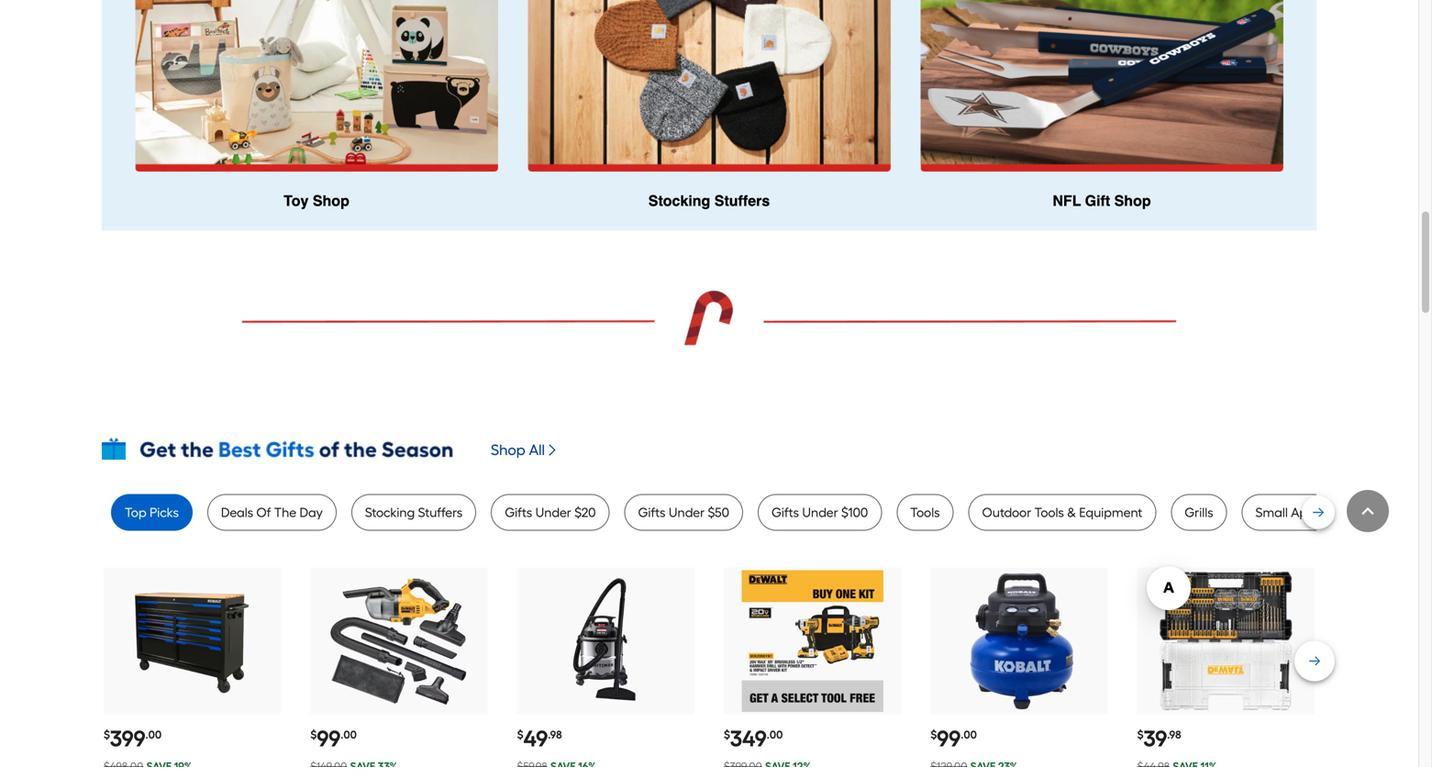 Task type: locate. For each thing, give the bounding box(es) containing it.
tools right $100
[[911, 505, 940, 521]]

3 gifts from the left
[[772, 505, 799, 521]]

99 for kobalt 6-gallons portable 150 psi pancake air compressor 'image'
[[937, 726, 961, 752]]

$ 39 .98
[[1138, 726, 1182, 752]]

gifts right $20
[[638, 505, 666, 521]]

stocking stuffers
[[649, 192, 770, 209], [365, 505, 463, 521]]

0 horizontal spatial tools
[[911, 505, 940, 521]]

1 under from the left
[[536, 505, 572, 521]]

1 .98 from the left
[[548, 728, 562, 742]]

gifts down shop all
[[505, 505, 533, 521]]

outdoor
[[983, 505, 1032, 521]]

top
[[125, 505, 147, 521]]

$ inside $ 49 .98
[[517, 728, 524, 742]]

0 horizontal spatial under
[[536, 505, 572, 521]]

$ for kobalt 46.1-in l x 37.2-in h 9-drawers rolling black wood work bench image at the bottom left
[[104, 728, 110, 742]]

dewalt power detect xr power detect 2-tool 20-volt max brushless power tool combo kit with soft case (2-batteries and charger included) image
[[742, 570, 884, 712]]

1 vertical spatial stocking
[[365, 505, 415, 521]]

dewalt 20-volt cordless car handheld vacuum image
[[328, 570, 470, 712]]

.00 inside $ 399 .00
[[146, 728, 162, 742]]

6 $ from the left
[[1138, 728, 1144, 742]]

$50
[[708, 505, 730, 521]]

appliances
[[1292, 505, 1357, 521]]

99
[[317, 726, 341, 752], [937, 726, 961, 752]]

kobalt 6-gallons portable 150 psi pancake air compressor image
[[949, 570, 1091, 712]]

dewalt impact driver bit (100-piece) image
[[1156, 570, 1298, 712]]

2 $ from the left
[[311, 728, 317, 742]]

399
[[110, 726, 146, 752]]

shop left all
[[491, 442, 526, 459]]

1 $ from the left
[[104, 728, 110, 742]]

.00 for dewalt power detect xr power detect 2-tool 20-volt max brushless power tool combo kit with soft case (2-batteries and charger included) image
[[767, 728, 783, 742]]

gifts right $50
[[772, 505, 799, 521]]

picks
[[150, 505, 179, 521]]

.98
[[548, 728, 562, 742], [1168, 728, 1182, 742]]

$ 99 .00 for dewalt 20-volt cordless car handheld vacuum image
[[311, 726, 357, 752]]

under left $20
[[536, 505, 572, 521]]

under left $50
[[669, 505, 705, 521]]

0 horizontal spatial .98
[[548, 728, 562, 742]]

$ for dewalt 20-volt cordless car handheld vacuum image
[[311, 728, 317, 742]]

shop all link
[[491, 432, 560, 469]]

nfl gift shop
[[1053, 192, 1152, 209]]

.00 for dewalt 20-volt cordless car handheld vacuum image
[[341, 728, 357, 742]]

3 .00 from the left
[[767, 728, 783, 742]]

.98 inside $ 49 .98
[[548, 728, 562, 742]]

1 $ 99 .00 from the left
[[311, 726, 357, 752]]

1 .00 from the left
[[146, 728, 162, 742]]

a dallas cowboys grilling tool set with a spatula, grill fork and tongs on a cutting board. image
[[921, 0, 1284, 172]]

$ inside $ 399 .00
[[104, 728, 110, 742]]

gifts for gifts under $20
[[505, 505, 533, 521]]

1 99 from the left
[[317, 726, 341, 752]]

4 $ from the left
[[724, 728, 731, 742]]

shop right gift
[[1115, 192, 1152, 209]]

$
[[104, 728, 110, 742], [311, 728, 317, 742], [517, 728, 524, 742], [724, 728, 731, 742], [931, 728, 937, 742], [1138, 728, 1144, 742]]

4 .00 from the left
[[961, 728, 977, 742]]

$ inside $ 39 .98
[[1138, 728, 1144, 742]]

$ 99 .00
[[311, 726, 357, 752], [931, 726, 977, 752]]

1 horizontal spatial .98
[[1168, 728, 1182, 742]]

tools left & at the bottom of page
[[1035, 505, 1065, 521]]

2 under from the left
[[669, 505, 705, 521]]

2 horizontal spatial gifts
[[772, 505, 799, 521]]

1 horizontal spatial gifts
[[638, 505, 666, 521]]

under left $100
[[803, 505, 839, 521]]

under
[[536, 505, 572, 521], [669, 505, 705, 521], [803, 505, 839, 521]]

&
[[1068, 505, 1077, 521]]

toy
[[284, 192, 309, 209]]

shop right toy at the top left of page
[[313, 192, 350, 209]]

$100
[[842, 505, 869, 521]]

1 horizontal spatial shop
[[491, 442, 526, 459]]

gift
[[1085, 192, 1111, 209]]

0 horizontal spatial $ 99 .00
[[311, 726, 357, 752]]

$ inside $ 349 .00
[[724, 728, 731, 742]]

1 vertical spatial stuffers
[[418, 505, 463, 521]]

2 gifts from the left
[[638, 505, 666, 521]]

.98 inside $ 39 .98
[[1168, 728, 1182, 742]]

2 .98 from the left
[[1168, 728, 1182, 742]]

1 vertical spatial stocking stuffers
[[365, 505, 463, 521]]

scroll to top element
[[1347, 490, 1390, 532]]

0 horizontal spatial gifts
[[505, 505, 533, 521]]

0 vertical spatial stocking stuffers
[[649, 192, 770, 209]]

0 horizontal spatial stocking stuffers
[[365, 505, 463, 521]]

shop
[[313, 192, 350, 209], [1115, 192, 1152, 209], [491, 442, 526, 459]]

stocking
[[649, 192, 711, 209], [365, 505, 415, 521]]

.00 inside $ 349 .00
[[767, 728, 783, 742]]

1 horizontal spatial tools
[[1035, 505, 1065, 521]]

1 horizontal spatial $ 99 .00
[[931, 726, 977, 752]]

an icon of a red and dark-red striped candy cane. image
[[102, 285, 1317, 355]]

0 vertical spatial stuffers
[[715, 192, 770, 209]]

deals of the day
[[221, 505, 323, 521]]

1 horizontal spatial stocking
[[649, 192, 711, 209]]

2 $ 99 .00 from the left
[[931, 726, 977, 752]]

0 horizontal spatial 99
[[317, 726, 341, 752]]

5 $ from the left
[[931, 728, 937, 742]]

3 under from the left
[[803, 505, 839, 521]]

2 horizontal spatial under
[[803, 505, 839, 521]]

under for $20
[[536, 505, 572, 521]]

$ 399 .00
[[104, 726, 162, 752]]

of
[[256, 505, 271, 521]]

gifts under $20
[[505, 505, 596, 521]]

nfl
[[1053, 192, 1082, 209]]

1 horizontal spatial 99
[[937, 726, 961, 752]]

0 horizontal spatial stuffers
[[418, 505, 463, 521]]

gifts
[[505, 505, 533, 521], [638, 505, 666, 521], [772, 505, 799, 521]]

tools
[[911, 505, 940, 521], [1035, 505, 1065, 521]]

2 99 from the left
[[937, 726, 961, 752]]

3 $ from the left
[[517, 728, 524, 742]]

1 horizontal spatial stuffers
[[715, 192, 770, 209]]

$20
[[575, 505, 596, 521]]

gifts under $100
[[772, 505, 869, 521]]

1 gifts from the left
[[505, 505, 533, 521]]

stuffers
[[715, 192, 770, 209], [418, 505, 463, 521]]

1 horizontal spatial under
[[669, 505, 705, 521]]

0 vertical spatial stocking
[[649, 192, 711, 209]]

$ 99 .00 for kobalt 6-gallons portable 150 psi pancake air compressor 'image'
[[931, 726, 977, 752]]

.00
[[146, 728, 162, 742], [341, 728, 357, 742], [767, 728, 783, 742], [961, 728, 977, 742]]

2 .00 from the left
[[341, 728, 357, 742]]



Task type: vqa. For each thing, say whether or not it's contained in the screenshot.
the Stocking to the bottom
yes



Task type: describe. For each thing, give the bounding box(es) containing it.
49
[[524, 726, 548, 752]]

1 tools from the left
[[911, 505, 940, 521]]

0 horizontal spatial shop
[[313, 192, 350, 209]]

gifts for gifts under $100
[[772, 505, 799, 521]]

$ for dewalt power detect xr power detect 2-tool 20-volt max brushless power tool combo kit with soft case (2-batteries and charger included) image
[[724, 728, 731, 742]]

all
[[529, 442, 545, 459]]

outdoor tools & equipment
[[983, 505, 1143, 521]]

a child's playroom with a wood train set, tent and animal-print storage bins. image
[[135, 0, 498, 172]]

gifts under $50
[[638, 505, 730, 521]]

.98 for 49
[[548, 728, 562, 742]]

.98 for 39
[[1168, 728, 1182, 742]]

craftsman 5-gallons 4-hp corded wet/dry shop vacuum with accessories included image
[[535, 570, 677, 712]]

$ for dewalt impact driver bit (100-piece) image
[[1138, 728, 1144, 742]]

2 horizontal spatial shop
[[1115, 192, 1152, 209]]

39
[[1144, 726, 1168, 752]]

$ for kobalt 6-gallons portable 150 psi pancake air compressor 'image'
[[931, 728, 937, 742]]

chevron up image
[[1359, 502, 1378, 520]]

small
[[1256, 505, 1289, 521]]

chevron right image
[[545, 443, 560, 458]]

shop all
[[491, 442, 545, 459]]

top picks
[[125, 505, 179, 521]]

under for $50
[[669, 505, 705, 521]]

$ 49 .98
[[517, 726, 562, 752]]

day
[[300, 505, 323, 521]]

$ for craftsman 5-gallons 4-hp corded wet/dry shop vacuum with accessories included image
[[517, 728, 524, 742]]

2 tools from the left
[[1035, 505, 1065, 521]]

equipment
[[1080, 505, 1143, 521]]

the
[[274, 505, 297, 521]]

an assortment of carhartt beanies in gray, black, white and brown. image
[[528, 0, 891, 172]]

gifts for gifts under $50
[[638, 505, 666, 521]]

kobalt 46.1-in l x 37.2-in h 9-drawers rolling black wood work bench image
[[121, 570, 263, 712]]

99 for dewalt 20-volt cordless car handheld vacuum image
[[317, 726, 341, 752]]

349
[[731, 726, 767, 752]]

$ 349 .00
[[724, 726, 783, 752]]

.00 for kobalt 46.1-in l x 37.2-in h 9-drawers rolling black wood work bench image at the bottom left
[[146, 728, 162, 742]]

.00 for kobalt 6-gallons portable 150 psi pancake air compressor 'image'
[[961, 728, 977, 742]]

grills
[[1185, 505, 1214, 521]]

1 horizontal spatial stocking stuffers
[[649, 192, 770, 209]]

under for $100
[[803, 505, 839, 521]]

toy shop
[[284, 192, 350, 209]]

0 horizontal spatial stocking
[[365, 505, 415, 521]]

small appliances
[[1256, 505, 1357, 521]]

deals
[[221, 505, 253, 521]]



